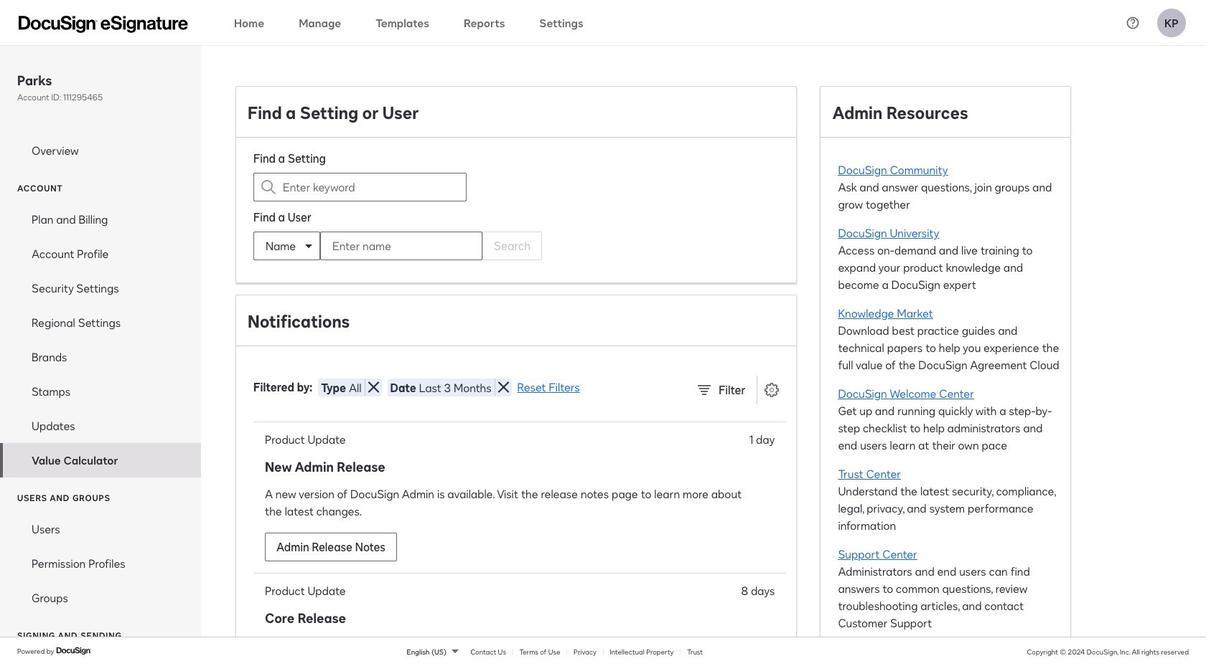 Task type: describe. For each thing, give the bounding box(es) containing it.
account element
[[0, 202, 201, 478]]

docusign image
[[56, 646, 92, 658]]



Task type: locate. For each thing, give the bounding box(es) containing it.
users and groups element
[[0, 513, 201, 616]]

Enter keyword text field
[[283, 174, 437, 201]]

docusign admin image
[[19, 15, 188, 33]]

Enter name text field
[[321, 233, 453, 260]]



